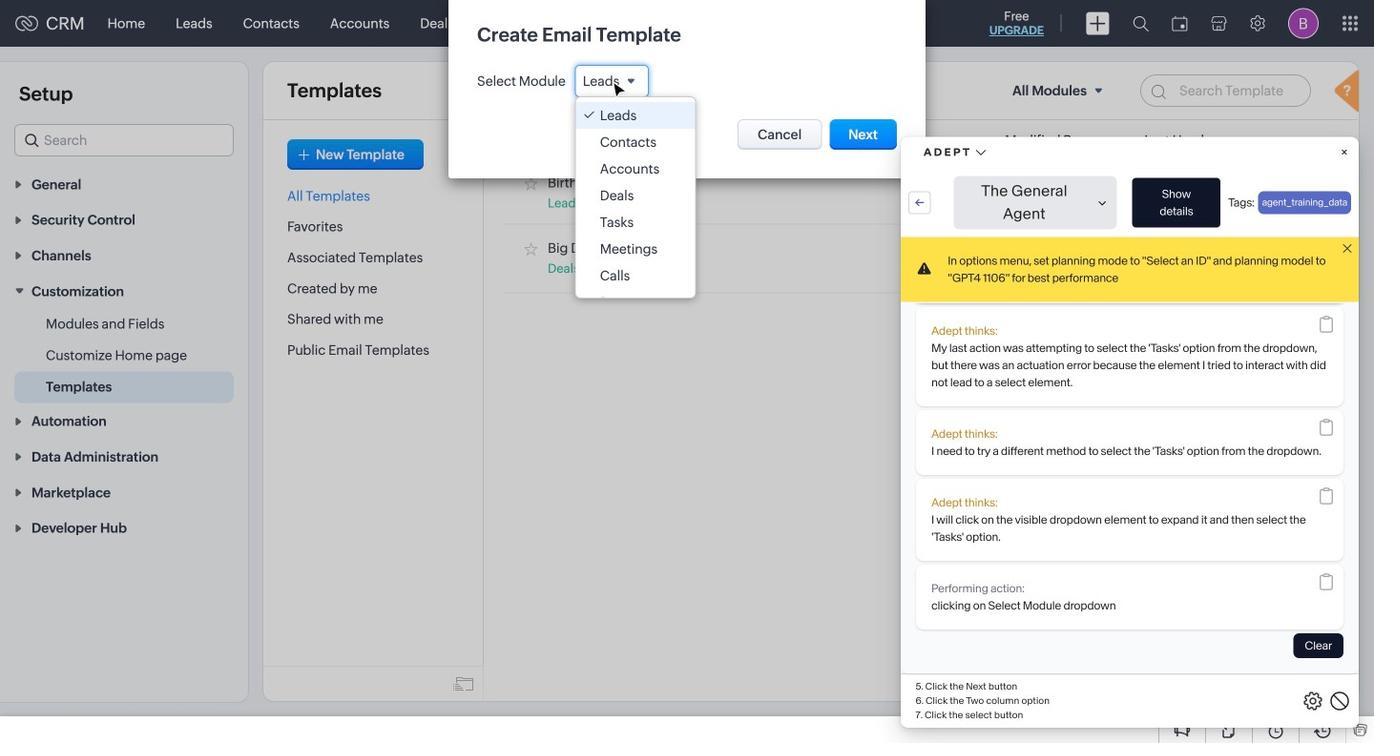 Task type: vqa. For each thing, say whether or not it's contained in the screenshot.
logo
yes



Task type: locate. For each thing, give the bounding box(es) containing it.
region
[[0, 309, 248, 403]]

None button
[[738, 119, 822, 150], [830, 119, 897, 150], [738, 119, 822, 150], [830, 119, 897, 150]]

None field
[[575, 65, 649, 98]]

logo image
[[15, 16, 38, 31]]

Search Template text field
[[1140, 74, 1311, 107]]



